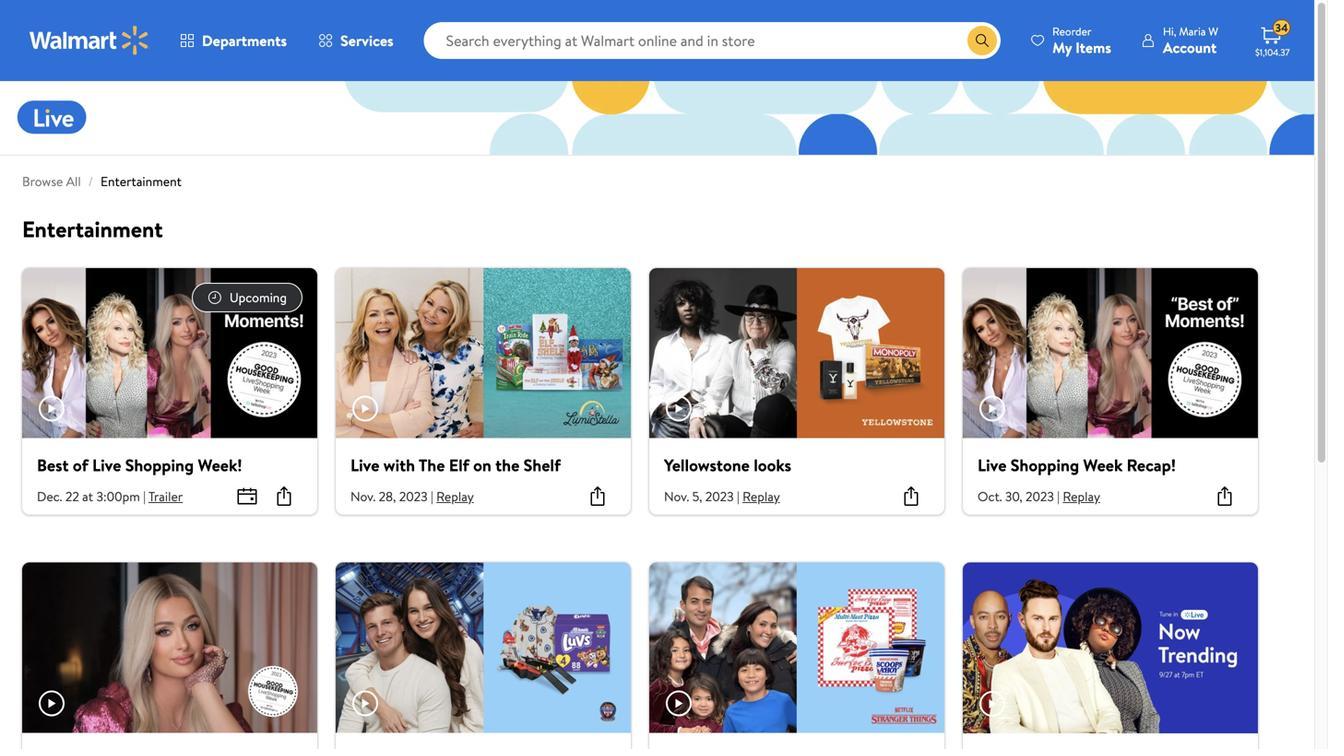 Task type: vqa. For each thing, say whether or not it's contained in the screenshot.
with 2023
yes



Task type: locate. For each thing, give the bounding box(es) containing it.
| down the
[[431, 488, 433, 506]]

shopping
[[125, 454, 194, 477], [1011, 454, 1079, 477]]

0 horizontal spatial 2023
[[399, 488, 428, 506]]

the
[[495, 454, 520, 477]]

trailer link
[[148, 488, 183, 506]]

w
[[1209, 24, 1218, 39]]

3 | from the left
[[737, 488, 739, 506]]

0 horizontal spatial share actions image
[[273, 486, 295, 508]]

1 replay from the left
[[436, 488, 474, 506]]

1 live from the left
[[92, 454, 121, 477]]

2 shopping from the left
[[1011, 454, 1079, 477]]

1 nov. from the left
[[350, 488, 376, 506]]

nov.
[[350, 488, 376, 506], [664, 488, 689, 506]]

2 share actions image from the left
[[587, 486, 609, 508]]

departments
[[202, 30, 287, 51]]

3 share actions image from the left
[[900, 486, 922, 508]]

replay link
[[436, 488, 474, 506], [743, 488, 780, 506], [1063, 488, 1100, 506]]

looks
[[754, 454, 791, 477]]

| left trailer link
[[143, 488, 146, 506]]

2 live from the left
[[350, 454, 379, 477]]

1 | from the left
[[143, 488, 146, 506]]

entertainment
[[101, 172, 182, 190], [22, 214, 163, 245]]

my
[[1052, 37, 1072, 58]]

2 horizontal spatial replay link
[[1063, 488, 1100, 506]]

2 horizontal spatial replay
[[1063, 488, 1100, 506]]

2 horizontal spatial share actions image
[[900, 486, 922, 508]]

2 horizontal spatial 2023
[[1026, 488, 1054, 506]]

Walmart Site-Wide search field
[[424, 22, 1001, 59]]

hi,
[[1163, 24, 1176, 39]]

34
[[1275, 20, 1288, 36]]

dec. 22 at 3:00pm | trailer
[[37, 488, 183, 506]]

3 replay link from the left
[[1063, 488, 1100, 506]]

5,
[[692, 488, 702, 506]]

replay for shopping
[[1063, 488, 1100, 506]]

3 live from the left
[[978, 454, 1007, 477]]

1 replay link from the left
[[436, 488, 474, 506]]

2 nov. from the left
[[664, 488, 689, 506]]

yellowstone looks
[[664, 454, 791, 477]]

dec.
[[37, 488, 62, 506]]

1 horizontal spatial 2023
[[705, 488, 734, 506]]

0 horizontal spatial live
[[92, 454, 121, 477]]

share actions image
[[273, 486, 295, 508], [587, 486, 609, 508], [900, 486, 922, 508]]

shopping up oct. 30, 2023 | replay at right
[[1011, 454, 1079, 477]]

0 horizontal spatial replay link
[[436, 488, 474, 506]]

2023
[[399, 488, 428, 506], [705, 488, 734, 506], [1026, 488, 1054, 506]]

2 | from the left
[[431, 488, 433, 506]]

2 horizontal spatial live
[[978, 454, 1007, 477]]

replay
[[436, 488, 474, 506], [743, 488, 780, 506], [1063, 488, 1100, 506]]

0 vertical spatial entertainment
[[101, 172, 182, 190]]

2 2023 from the left
[[705, 488, 734, 506]]

1 horizontal spatial live
[[350, 454, 379, 477]]

replay down live shopping week recap!
[[1063, 488, 1100, 506]]

| for live with the elf on the shelf
[[431, 488, 433, 506]]

1 vertical spatial entertainment
[[22, 214, 163, 245]]

0 horizontal spatial shopping
[[125, 454, 194, 477]]

2 replay from the left
[[743, 488, 780, 506]]

2023 right 28,
[[399, 488, 428, 506]]

3 replay from the left
[[1063, 488, 1100, 506]]

2023 right 5,
[[705, 488, 734, 506]]

1 horizontal spatial replay
[[743, 488, 780, 506]]

recap!
[[1127, 454, 1176, 477]]

replay link down "live with the elf on the shelf"
[[436, 488, 474, 506]]

replay link down looks
[[743, 488, 780, 506]]

0 horizontal spatial replay
[[436, 488, 474, 506]]

replay link for shopping
[[1063, 488, 1100, 506]]

2 replay link from the left
[[743, 488, 780, 506]]

1 horizontal spatial share actions image
[[587, 486, 609, 508]]

|
[[143, 488, 146, 506], [431, 488, 433, 506], [737, 488, 739, 506], [1057, 488, 1060, 506]]

| down live shopping week recap!
[[1057, 488, 1060, 506]]

2023 right 30,
[[1026, 488, 1054, 506]]

maria
[[1179, 24, 1206, 39]]

shopping up trailer link
[[125, 454, 194, 477]]

of
[[73, 454, 88, 477]]

entertainment right /
[[101, 172, 182, 190]]

1 horizontal spatial replay link
[[743, 488, 780, 506]]

1 horizontal spatial nov.
[[664, 488, 689, 506]]

items
[[1075, 37, 1111, 58]]

entertainment down /
[[22, 214, 163, 245]]

trailer
[[148, 488, 183, 506]]

nov. for yellowstone
[[664, 488, 689, 506]]

0 horizontal spatial nov.
[[350, 488, 376, 506]]

replay down looks
[[743, 488, 780, 506]]

on
[[473, 454, 491, 477]]

2023 for looks
[[705, 488, 734, 506]]

the
[[419, 454, 445, 477]]

browse
[[22, 172, 63, 190]]

live
[[92, 454, 121, 477], [350, 454, 379, 477], [978, 454, 1007, 477]]

live left with
[[350, 454, 379, 477]]

3 2023 from the left
[[1026, 488, 1054, 506]]

week!
[[198, 454, 242, 477]]

nov. left 5,
[[664, 488, 689, 506]]

4 | from the left
[[1057, 488, 1060, 506]]

shelf
[[524, 454, 561, 477]]

live right of
[[92, 454, 121, 477]]

replay for with
[[436, 488, 474, 506]]

replay down "live with the elf on the shelf"
[[436, 488, 474, 506]]

28,
[[379, 488, 396, 506]]

/
[[88, 172, 93, 190]]

share actions image
[[1214, 486, 1236, 508]]

live up oct.
[[978, 454, 1007, 477]]

walmart desktop image
[[22, 268, 317, 439], [336, 268, 631, 439], [649, 268, 944, 439], [963, 268, 1258, 439], [22, 563, 317, 734], [336, 563, 631, 734], [649, 563, 944, 734], [963, 563, 1258, 734]]

nov. left 28,
[[350, 488, 376, 506]]

1 horizontal spatial shopping
[[1011, 454, 1079, 477]]

| down yellowstone looks
[[737, 488, 739, 506]]

1 2023 from the left
[[399, 488, 428, 506]]

account
[[1163, 37, 1217, 58]]

replay link down live shopping week recap!
[[1063, 488, 1100, 506]]



Task type: describe. For each thing, give the bounding box(es) containing it.
live with the elf on the shelf
[[350, 454, 561, 477]]

elf
[[449, 454, 469, 477]]

hi, maria w account
[[1163, 24, 1218, 58]]

2023 for with
[[399, 488, 428, 506]]

week
[[1083, 454, 1123, 477]]

live background image
[[329, 81, 1314, 155]]

oct. 30, 2023 | replay
[[978, 488, 1100, 506]]

live for live with the elf on the shelf
[[350, 454, 379, 477]]

2023 for shopping
[[1026, 488, 1054, 506]]

browse all link
[[22, 172, 81, 190]]

services
[[340, 30, 393, 51]]

all
[[66, 172, 81, 190]]

live shopping week recap!
[[978, 454, 1176, 477]]

nov. 5, 2023 | replay
[[664, 488, 780, 506]]

live for live shopping week recap!
[[978, 454, 1007, 477]]

services button
[[303, 18, 409, 63]]

replay link for looks
[[743, 488, 780, 506]]

replay link for with
[[436, 488, 474, 506]]

entertainment link
[[101, 172, 182, 190]]

replay for looks
[[743, 488, 780, 506]]

browse all / entertainment
[[22, 172, 182, 190]]

oct.
[[978, 488, 1002, 506]]

best
[[37, 454, 69, 477]]

search icon image
[[975, 33, 990, 48]]

upcoming button
[[192, 283, 303, 313]]

nov. for live
[[350, 488, 376, 506]]

walmart image
[[30, 26, 149, 55]]

upcoming
[[230, 289, 287, 307]]

nov. 28, 2023 | replay
[[350, 488, 474, 506]]

1 share actions image from the left
[[273, 486, 295, 508]]

| for live shopping week recap!
[[1057, 488, 1060, 506]]

live image
[[7, 79, 100, 153]]

reorder my items
[[1052, 24, 1111, 58]]

Search search field
[[424, 22, 1001, 59]]

at
[[82, 488, 93, 506]]

departments button
[[164, 18, 303, 63]]

$1,104.37
[[1255, 46, 1290, 59]]

share actions image for live
[[587, 486, 609, 508]]

best of live shopping week!
[[37, 454, 242, 477]]

22
[[65, 488, 79, 506]]

30,
[[1005, 488, 1023, 506]]

reorder
[[1052, 24, 1092, 39]]

1 shopping from the left
[[125, 454, 194, 477]]

yellowstone
[[664, 454, 750, 477]]

3:00pm
[[96, 488, 140, 506]]

calendar icon image
[[236, 486, 258, 508]]

with
[[383, 454, 415, 477]]

| for yellowstone looks
[[737, 488, 739, 506]]

share actions image for yellowstone
[[900, 486, 922, 508]]



